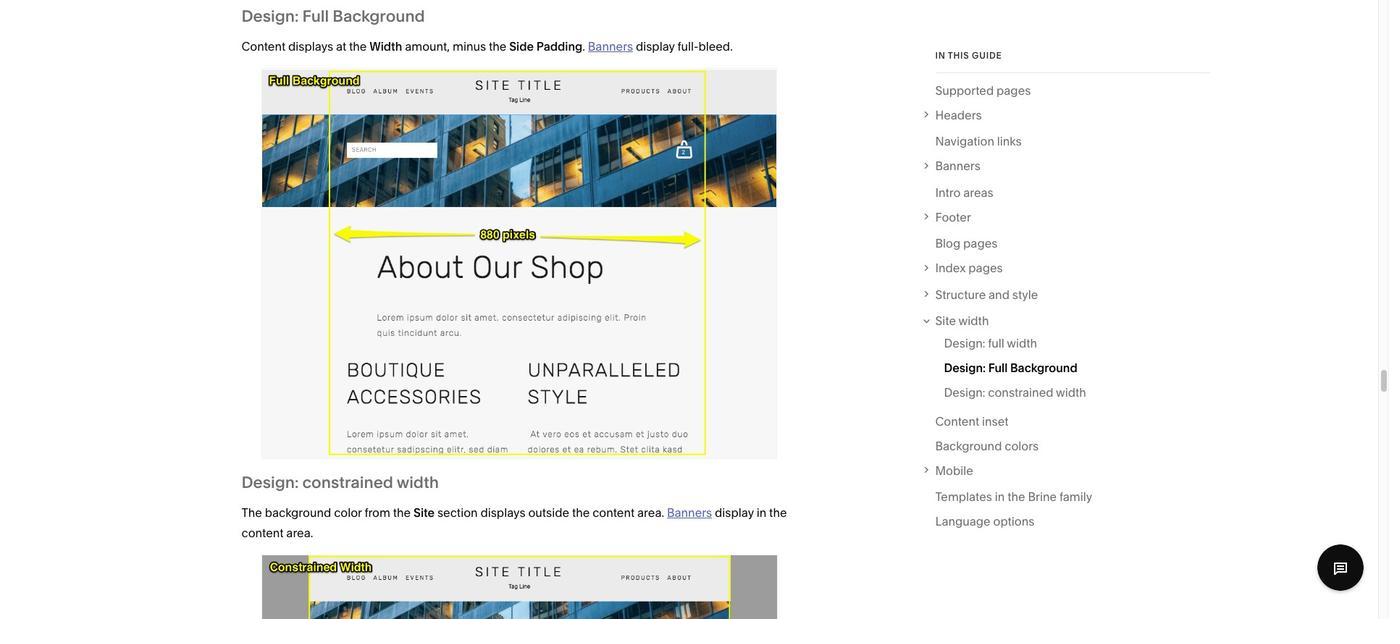 Task type: describe. For each thing, give the bounding box(es) containing it.
design: full width
[[944, 336, 1037, 351]]

supported pages
[[935, 83, 1031, 98]]

the background color from the site section displays outside the content area. banners
[[242, 506, 712, 520]]

0 horizontal spatial banners
[[588, 39, 633, 54]]

index pages
[[935, 261, 1003, 276]]

site width
[[935, 314, 989, 328]]

2 horizontal spatial background
[[1010, 361, 1077, 375]]

bleed.
[[699, 39, 733, 54]]

language options
[[935, 515, 1035, 529]]

content for content displays at the width amount, minus the side padding . banners display full-bleed.
[[242, 39, 285, 54]]

area. inside display in the content area.
[[286, 526, 313, 540]]

width inside site width link
[[959, 314, 989, 328]]

links
[[997, 134, 1022, 149]]

mobile button
[[920, 461, 1210, 481]]

0 horizontal spatial displays
[[288, 39, 333, 54]]

0 vertical spatial design: full background
[[242, 7, 425, 26]]

content inside display in the content area.
[[242, 526, 284, 540]]

headers button
[[920, 105, 1210, 125]]

design: full background link
[[944, 358, 1077, 382]]

outside
[[528, 506, 569, 520]]

footer button
[[920, 207, 1210, 227]]

structure and style link
[[935, 285, 1210, 305]]

background colors
[[935, 439, 1039, 453]]

navigation links
[[935, 134, 1022, 149]]

design: for design: full width link
[[944, 336, 985, 351]]

content inset
[[935, 414, 1009, 429]]

blog pages
[[935, 236, 998, 251]]

0 vertical spatial constrained
[[988, 385, 1053, 400]]

pages for blog pages
[[963, 236, 998, 251]]

structure and style
[[935, 288, 1038, 302]]

full
[[988, 336, 1004, 351]]

in for templates
[[995, 490, 1005, 504]]

full-
[[678, 39, 699, 54]]

side
[[509, 39, 534, 54]]

navigation links link
[[935, 131, 1022, 156]]

0 vertical spatial display
[[636, 39, 675, 54]]

site width link
[[935, 311, 1210, 331]]

and
[[989, 288, 1010, 302]]

mobile link
[[935, 461, 1210, 481]]

brine full background.png image
[[261, 68, 777, 459]]

0 vertical spatial design: constrained width
[[944, 385, 1086, 400]]

brine
[[1028, 490, 1057, 504]]

from
[[365, 506, 390, 520]]

navigation
[[935, 134, 994, 149]]

intro areas link
[[935, 182, 994, 207]]

content inset link
[[935, 411, 1009, 436]]

minus
[[453, 39, 486, 54]]

the inside display in the content area.
[[769, 506, 787, 520]]

content for content inset
[[935, 414, 979, 429]]

2 vertical spatial banners link
[[667, 506, 712, 520]]

pages for supported pages
[[997, 83, 1031, 98]]

design: for design: constrained width link in the right bottom of the page
[[944, 385, 985, 400]]

index pages link
[[935, 258, 1210, 278]]

.
[[583, 39, 585, 54]]

at
[[336, 39, 346, 54]]

width up section
[[397, 473, 439, 493]]

1 vertical spatial full
[[988, 361, 1008, 375]]

content displays at the width amount, minus the side padding . banners display full-bleed.
[[242, 39, 733, 54]]

color
[[334, 506, 362, 520]]

language
[[935, 515, 991, 529]]



Task type: locate. For each thing, give the bounding box(es) containing it.
0 vertical spatial site
[[935, 314, 956, 328]]

1 horizontal spatial banners link
[[667, 506, 712, 520]]

colors
[[1005, 439, 1039, 453]]

1 vertical spatial constrained
[[302, 473, 393, 493]]

width down design: full background link on the right bottom of page
[[1056, 385, 1086, 400]]

site
[[935, 314, 956, 328], [414, 506, 435, 520]]

1 vertical spatial content
[[935, 414, 979, 429]]

display inside display in the content area.
[[715, 506, 754, 520]]

2 horizontal spatial banners
[[935, 159, 981, 173]]

padding
[[537, 39, 583, 54]]

pages up structure and style
[[969, 261, 1003, 276]]

2 vertical spatial background
[[935, 439, 1002, 453]]

0 horizontal spatial background
[[333, 7, 425, 26]]

0 vertical spatial full
[[302, 7, 329, 26]]

design: constrained width
[[944, 385, 1086, 400], [242, 473, 439, 493]]

0 vertical spatial banners
[[588, 39, 633, 54]]

1 horizontal spatial content
[[935, 414, 979, 429]]

width
[[370, 39, 402, 54]]

blog
[[935, 236, 961, 251]]

design: full width link
[[944, 333, 1037, 358]]

1 horizontal spatial content
[[593, 506, 635, 520]]

1 vertical spatial displays
[[481, 506, 526, 520]]

background down content inset link
[[935, 439, 1002, 453]]

2 vertical spatial banners
[[667, 506, 712, 520]]

1 horizontal spatial display
[[715, 506, 754, 520]]

1 horizontal spatial design: constrained width
[[944, 385, 1086, 400]]

1 horizontal spatial constrained
[[988, 385, 1053, 400]]

0 vertical spatial background
[[333, 7, 425, 26]]

1 vertical spatial background
[[1010, 361, 1077, 375]]

the
[[242, 506, 262, 520]]

pages
[[997, 83, 1031, 98], [963, 236, 998, 251], [969, 261, 1003, 276]]

in this guide
[[935, 50, 1002, 61]]

site left section
[[414, 506, 435, 520]]

section
[[437, 506, 478, 520]]

language options link
[[935, 512, 1035, 536]]

templates in the brine family link
[[935, 487, 1092, 512]]

site inside dropdown button
[[935, 314, 956, 328]]

background
[[265, 506, 331, 520]]

mobile
[[935, 463, 973, 478]]

design: constrained width up color
[[242, 473, 439, 493]]

0 horizontal spatial content
[[242, 39, 285, 54]]

content down the
[[242, 526, 284, 540]]

width inside design: constrained width link
[[1056, 385, 1086, 400]]

1 horizontal spatial background
[[935, 439, 1002, 453]]

blog pages link
[[935, 234, 998, 258]]

display in the content area.
[[242, 506, 787, 540]]

structure and style button
[[920, 285, 1210, 305]]

constrained
[[988, 385, 1053, 400], [302, 473, 393, 493]]

inset
[[982, 414, 1009, 429]]

background
[[333, 7, 425, 26], [1010, 361, 1077, 375], [935, 439, 1002, 453]]

display
[[636, 39, 675, 54], [715, 506, 754, 520]]

background colors link
[[935, 436, 1039, 461]]

templates
[[935, 490, 992, 504]]

in inside display in the content area.
[[757, 506, 766, 520]]

0 horizontal spatial in
[[757, 506, 766, 520]]

in for display
[[757, 506, 766, 520]]

1 vertical spatial area.
[[286, 526, 313, 540]]

banners link
[[588, 39, 633, 54], [935, 156, 1210, 176], [667, 506, 712, 520]]

displays left 'at'
[[288, 39, 333, 54]]

banners button
[[920, 156, 1210, 176]]

the
[[349, 39, 367, 54], [489, 39, 507, 54], [1008, 490, 1025, 504], [393, 506, 411, 520], [572, 506, 590, 520], [769, 506, 787, 520]]

width inside design: full width link
[[1007, 336, 1037, 351]]

pages inside index pages link
[[969, 261, 1003, 276]]

style
[[1012, 288, 1038, 302]]

full
[[302, 7, 329, 26], [988, 361, 1008, 375]]

1 vertical spatial site
[[414, 506, 435, 520]]

background up design: constrained width link in the right bottom of the page
[[1010, 361, 1077, 375]]

design: for design: full background link on the right bottom of page
[[944, 361, 986, 375]]

content
[[242, 39, 285, 54], [935, 414, 979, 429]]

0 vertical spatial content
[[242, 39, 285, 54]]

width right 'full'
[[1007, 336, 1037, 351]]

1 horizontal spatial area.
[[637, 506, 664, 520]]

areas
[[963, 185, 994, 200]]

index pages button
[[920, 258, 1210, 278]]

1 vertical spatial display
[[715, 506, 754, 520]]

pages inside blog pages link
[[963, 236, 998, 251]]

2 vertical spatial pages
[[969, 261, 1003, 276]]

pages inside supported pages link
[[997, 83, 1031, 98]]

footer
[[935, 210, 971, 224]]

2 horizontal spatial banners link
[[935, 156, 1210, 176]]

1 vertical spatial in
[[757, 506, 766, 520]]

amount,
[[405, 39, 450, 54]]

supported pages link
[[935, 80, 1031, 105]]

displays
[[288, 39, 333, 54], [481, 506, 526, 520]]

1 vertical spatial design: full background
[[944, 361, 1077, 375]]

intro
[[935, 185, 961, 200]]

0 horizontal spatial area.
[[286, 526, 313, 540]]

width
[[959, 314, 989, 328], [1007, 336, 1037, 351], [1056, 385, 1086, 400], [397, 473, 439, 493]]

pages up "index pages"
[[963, 236, 998, 251]]

banners inside dropdown button
[[935, 159, 981, 173]]

0 horizontal spatial full
[[302, 7, 329, 26]]

1 vertical spatial design: constrained width
[[242, 473, 439, 493]]

guide
[[972, 50, 1002, 61]]

design: full background up 'at'
[[242, 7, 425, 26]]

constrained up color
[[302, 473, 393, 493]]

0 horizontal spatial banners link
[[588, 39, 633, 54]]

0 horizontal spatial content
[[242, 526, 284, 540]]

0 vertical spatial in
[[995, 490, 1005, 504]]

brine constrained width.png image
[[261, 555, 778, 619]]

displays right section
[[481, 506, 526, 520]]

0 vertical spatial displays
[[288, 39, 333, 54]]

1 vertical spatial banners
[[935, 159, 981, 173]]

design: constrained width down design: full background link on the right bottom of page
[[944, 385, 1086, 400]]

this
[[948, 50, 969, 61]]

in
[[935, 50, 946, 61]]

footer link
[[935, 207, 1210, 227]]

0 horizontal spatial display
[[636, 39, 675, 54]]

0 horizontal spatial design: constrained width
[[242, 473, 439, 493]]

1 horizontal spatial banners
[[667, 506, 712, 520]]

1 vertical spatial content
[[242, 526, 284, 540]]

site width button
[[920, 311, 1210, 331]]

content right outside
[[593, 506, 635, 520]]

background up width
[[333, 7, 425, 26]]

pages for index pages
[[969, 261, 1003, 276]]

design:
[[242, 7, 299, 26], [944, 336, 985, 351], [944, 361, 986, 375], [944, 385, 985, 400], [242, 473, 299, 493]]

0 horizontal spatial design: full background
[[242, 7, 425, 26]]

1 horizontal spatial site
[[935, 314, 956, 328]]

0 vertical spatial pages
[[997, 83, 1031, 98]]

0 vertical spatial area.
[[637, 506, 664, 520]]

1 horizontal spatial full
[[988, 361, 1008, 375]]

0 horizontal spatial constrained
[[302, 473, 393, 493]]

index
[[935, 261, 966, 276]]

0 horizontal spatial site
[[414, 506, 435, 520]]

options
[[993, 515, 1035, 529]]

design: constrained width link
[[944, 382, 1086, 407]]

1 horizontal spatial in
[[995, 490, 1005, 504]]

constrained down design: full background link on the right bottom of page
[[988, 385, 1053, 400]]

headers link
[[935, 105, 1210, 125]]

in
[[995, 490, 1005, 504], [757, 506, 766, 520]]

content
[[593, 506, 635, 520], [242, 526, 284, 540]]

structure
[[935, 288, 986, 302]]

in inside templates in the brine family link
[[995, 490, 1005, 504]]

design: full background up design: constrained width link in the right bottom of the page
[[944, 361, 1077, 375]]

width up design: full width
[[959, 314, 989, 328]]

1 vertical spatial banners link
[[935, 156, 1210, 176]]

supported
[[935, 83, 994, 98]]

0 vertical spatial content
[[593, 506, 635, 520]]

pages down 'guide'
[[997, 83, 1031, 98]]

family
[[1060, 490, 1092, 504]]

banners
[[588, 39, 633, 54], [935, 159, 981, 173], [667, 506, 712, 520]]

headers
[[935, 108, 982, 122]]

site down structure
[[935, 314, 956, 328]]

0 vertical spatial banners link
[[588, 39, 633, 54]]

design: full background
[[242, 7, 425, 26], [944, 361, 1077, 375]]

1 vertical spatial pages
[[963, 236, 998, 251]]

1 horizontal spatial displays
[[481, 506, 526, 520]]

1 horizontal spatial design: full background
[[944, 361, 1077, 375]]

area.
[[637, 506, 664, 520], [286, 526, 313, 540]]

templates in the brine family
[[935, 490, 1092, 504]]

intro areas
[[935, 185, 994, 200]]



Task type: vqa. For each thing, say whether or not it's contained in the screenshot.
"get"
no



